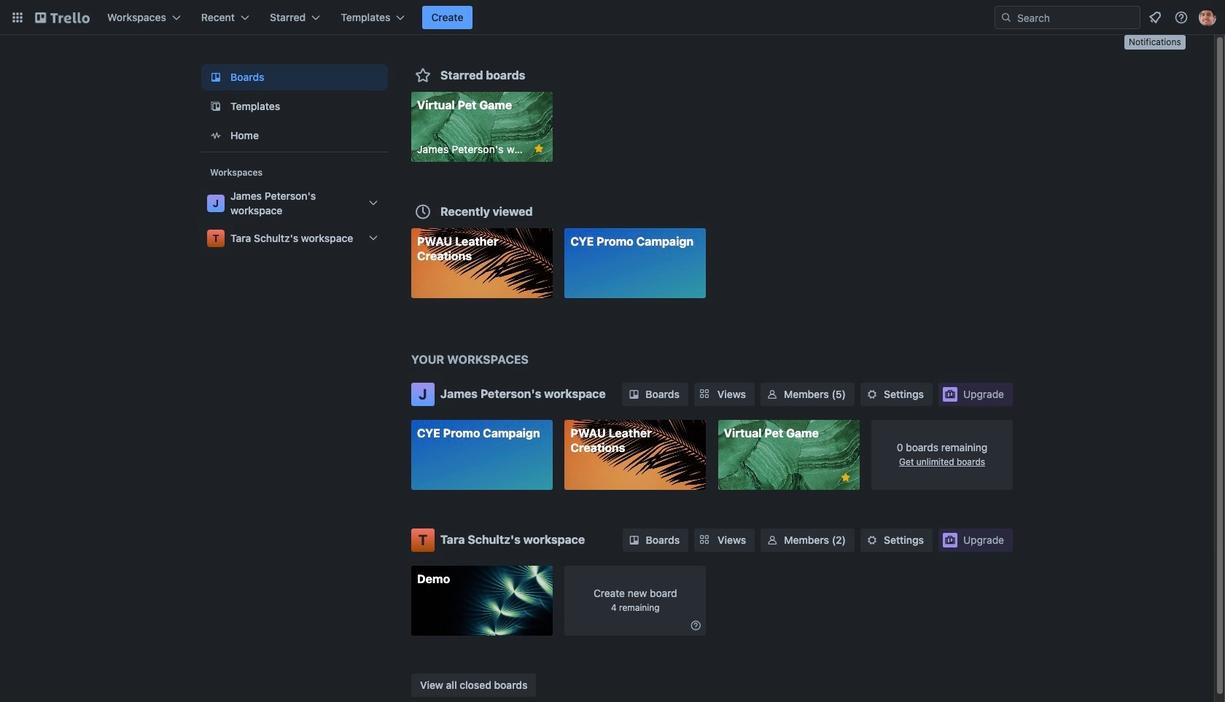 Task type: locate. For each thing, give the bounding box(es) containing it.
2 horizontal spatial sm image
[[865, 387, 880, 402]]

sm image
[[765, 387, 780, 402], [627, 533, 642, 547], [765, 533, 780, 547], [865, 533, 880, 547]]

template board image
[[207, 98, 225, 115]]

search image
[[1001, 12, 1012, 23]]

sm image
[[627, 387, 641, 402], [865, 387, 880, 402], [689, 618, 703, 633]]

tooltip
[[1125, 35, 1186, 49]]

1 horizontal spatial sm image
[[689, 618, 703, 633]]

board image
[[207, 69, 225, 86]]



Task type: vqa. For each thing, say whether or not it's contained in the screenshot.
The Add Board image
no



Task type: describe. For each thing, give the bounding box(es) containing it.
james peterson (jamespeterson93) image
[[1199, 9, 1216, 26]]

click to unstar this board. it will be removed from your starred list. image
[[532, 142, 545, 155]]

primary element
[[0, 0, 1225, 35]]

Search field
[[995, 6, 1141, 29]]

back to home image
[[35, 6, 90, 29]]

0 horizontal spatial sm image
[[627, 387, 641, 402]]

home image
[[207, 127, 225, 144]]

0 notifications image
[[1146, 9, 1164, 26]]

open information menu image
[[1174, 10, 1189, 25]]



